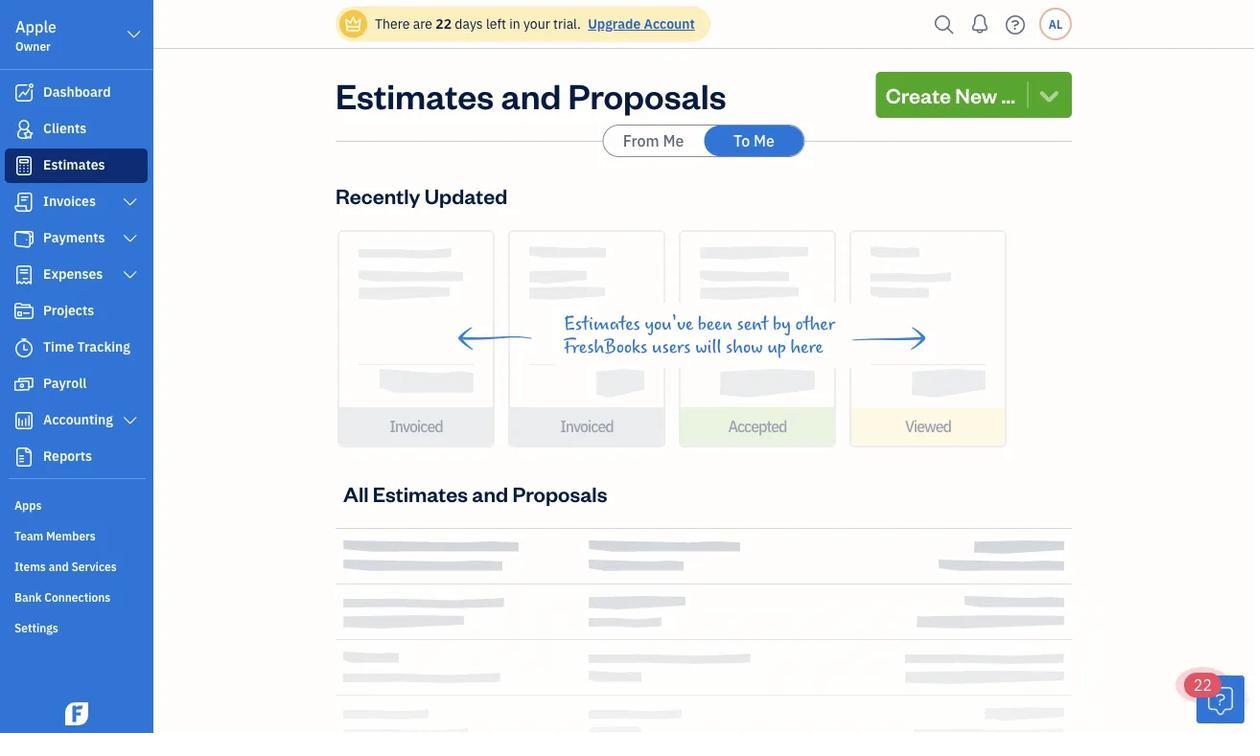 Task type: vqa. For each thing, say whether or not it's contained in the screenshot.
Estimates and Proposals on the top
yes



Task type: describe. For each thing, give the bounding box(es) containing it.
dashboard
[[43, 83, 111, 101]]

are
[[413, 15, 432, 33]]

payroll link
[[5, 367, 148, 402]]

payments
[[43, 229, 105, 246]]

al button
[[1040, 8, 1072, 40]]

and for services
[[49, 559, 69, 574]]

create new … button
[[876, 72, 1072, 118]]

22 inside dropdown button
[[1194, 676, 1212, 696]]

0 vertical spatial chevron large down image
[[125, 23, 143, 46]]

there are 22 days left in your trial. upgrade account
[[375, 15, 695, 33]]

apps link
[[5, 490, 148, 519]]

0 horizontal spatial 22
[[436, 15, 452, 33]]

1 vertical spatial and
[[472, 480, 508, 507]]

items and services link
[[5, 551, 148, 580]]

al
[[1049, 16, 1063, 32]]

from me link
[[604, 126, 703, 156]]

report image
[[12, 448, 35, 467]]

resource center badge image
[[1197, 676, 1245, 724]]

project image
[[12, 302, 35, 321]]

bank connections
[[14, 590, 111, 605]]

go to help image
[[1000, 10, 1031, 39]]

bank connections link
[[5, 582, 148, 611]]

chevron large down image for payments
[[121, 231, 139, 246]]

recently
[[336, 182, 420, 209]]

tracking
[[77, 338, 130, 356]]

chart image
[[12, 411, 35, 431]]

reports
[[43, 447, 92, 465]]

time
[[43, 338, 74, 356]]

items and services
[[14, 559, 117, 574]]

…
[[1002, 81, 1016, 108]]

chevron large down image for expenses
[[121, 268, 139, 283]]

been
[[698, 314, 732, 335]]

projects
[[43, 302, 94, 319]]

show
[[726, 337, 763, 358]]

dashboard image
[[12, 83, 35, 103]]

expenses link
[[5, 258, 148, 293]]

to me link
[[704, 126, 804, 156]]

estimates for estimates and proposals
[[336, 72, 494, 117]]

apps
[[14, 498, 42, 513]]

payment image
[[12, 229, 35, 248]]

apple
[[15, 17, 57, 37]]

time tracking
[[43, 338, 130, 356]]

create
[[886, 81, 951, 108]]

time tracking link
[[5, 331, 148, 365]]

2 invoiced from the left
[[560, 417, 614, 437]]

timer image
[[12, 339, 35, 358]]

main element
[[0, 0, 201, 734]]

notifications image
[[965, 5, 996, 43]]

connections
[[44, 590, 111, 605]]

estimate image
[[12, 156, 35, 176]]

from
[[623, 131, 659, 151]]

left
[[486, 15, 506, 33]]

apple owner
[[15, 17, 57, 54]]

upgrade
[[588, 15, 641, 33]]

account
[[644, 15, 695, 33]]

estimates you've been sent by other freshbooks users will show up here
[[564, 314, 835, 358]]

members
[[46, 528, 96, 544]]

days
[[455, 15, 483, 33]]



Task type: locate. For each thing, give the bounding box(es) containing it.
estimates down clients link
[[43, 156, 105, 174]]

from me
[[623, 131, 684, 151]]

0 vertical spatial and
[[501, 72, 561, 117]]

settings
[[14, 621, 58, 636]]

estimates up freshbooks
[[564, 314, 640, 335]]

dashboard link
[[5, 76, 148, 110]]

1 chevron large down image from the top
[[121, 231, 139, 246]]

sent
[[737, 314, 768, 335]]

in
[[509, 15, 520, 33]]

invoices
[[43, 192, 96, 210]]

chevron large down image right accounting
[[121, 413, 139, 429]]

trial.
[[553, 15, 581, 33]]

other
[[796, 314, 835, 335]]

2 me from the left
[[754, 131, 775, 151]]

invoice image
[[12, 193, 35, 212]]

0 vertical spatial 22
[[436, 15, 452, 33]]

0 vertical spatial chevron large down image
[[121, 231, 139, 246]]

to
[[734, 131, 750, 151]]

estimates down are
[[336, 72, 494, 117]]

me for to me
[[754, 131, 775, 151]]

updated
[[425, 182, 508, 209]]

2 vertical spatial chevron large down image
[[121, 413, 139, 429]]

create new …
[[886, 81, 1016, 108]]

clients link
[[5, 112, 148, 147]]

there
[[375, 15, 410, 33]]

estimates for estimates you've been sent by other freshbooks users will show up here
[[564, 314, 640, 335]]

estimates inside estimates link
[[43, 156, 105, 174]]

accounting
[[43, 411, 113, 429]]

proposals
[[568, 72, 727, 117], [513, 480, 607, 507]]

chevron large down image right the payments on the top left of page
[[121, 231, 139, 246]]

0 horizontal spatial invoiced
[[390, 417, 443, 437]]

me for from me
[[663, 131, 684, 151]]

all
[[343, 480, 369, 507]]

accounting link
[[5, 404, 148, 438]]

me right to
[[754, 131, 775, 151]]

payroll
[[43, 375, 87, 392]]

invoiced down freshbooks
[[560, 417, 614, 437]]

up
[[768, 337, 786, 358]]

client image
[[12, 120, 35, 139]]

1 horizontal spatial me
[[754, 131, 775, 151]]

estimates link
[[5, 149, 148, 183]]

1 vertical spatial proposals
[[513, 480, 607, 507]]

new
[[956, 81, 998, 108]]

team members
[[14, 528, 96, 544]]

to me
[[734, 131, 775, 151]]

money image
[[12, 375, 35, 394]]

22 button
[[1184, 673, 1245, 724]]

0 vertical spatial proposals
[[568, 72, 727, 117]]

accepted
[[728, 417, 787, 437]]

team members link
[[5, 521, 148, 550]]

2 vertical spatial and
[[49, 559, 69, 574]]

0 horizontal spatial me
[[663, 131, 684, 151]]

estimates inside estimates you've been sent by other freshbooks users will show up here
[[564, 314, 640, 335]]

chevron large down image
[[125, 23, 143, 46], [121, 195, 139, 210], [121, 413, 139, 429]]

1 me from the left
[[663, 131, 684, 151]]

freshbooks
[[564, 337, 648, 358]]

expense image
[[12, 266, 35, 285]]

users
[[652, 337, 691, 358]]

and
[[501, 72, 561, 117], [472, 480, 508, 507], [49, 559, 69, 574]]

1 invoiced from the left
[[390, 417, 443, 437]]

projects link
[[5, 294, 148, 329]]

1 vertical spatial chevron large down image
[[121, 195, 139, 210]]

search image
[[929, 10, 960, 39]]

your
[[524, 15, 550, 33]]

recently updated
[[336, 182, 508, 209]]

estimates for estimates
[[43, 156, 105, 174]]

reports link
[[5, 440, 148, 475]]

invoiced
[[390, 417, 443, 437], [560, 417, 614, 437]]

chevron large down image inside invoices link
[[121, 195, 139, 210]]

invoices link
[[5, 185, 148, 220]]

items
[[14, 559, 46, 574]]

chevron large down image up dashboard 'link' in the left of the page
[[125, 23, 143, 46]]

team
[[14, 528, 43, 544]]

owner
[[15, 38, 51, 54]]

chevron large down image inside payments link
[[121, 231, 139, 246]]

bank
[[14, 590, 42, 605]]

estimates and proposals
[[336, 72, 727, 117]]

chevron large down image for accounting
[[121, 413, 139, 429]]

1 vertical spatial chevron large down image
[[121, 268, 139, 283]]

services
[[71, 559, 117, 574]]

settings link
[[5, 613, 148, 642]]

chevron large down image right invoices
[[121, 195, 139, 210]]

estimates
[[336, 72, 494, 117], [43, 156, 105, 174], [564, 314, 640, 335], [373, 480, 468, 507]]

you've
[[645, 314, 693, 335]]

1 vertical spatial 22
[[1194, 676, 1212, 696]]

chevron large down image right expenses
[[121, 268, 139, 283]]

me right from
[[663, 131, 684, 151]]

upgrade account link
[[584, 15, 695, 33]]

all estimates and proposals
[[343, 480, 607, 507]]

crown image
[[343, 14, 363, 34]]

1 horizontal spatial 22
[[1194, 676, 1212, 696]]

payments link
[[5, 222, 148, 256]]

2 chevron large down image from the top
[[121, 268, 139, 283]]

and for proposals
[[501, 72, 561, 117]]

by
[[773, 314, 791, 335]]

chevron large down image for invoices
[[121, 195, 139, 210]]

invoiced up all estimates and proposals
[[390, 417, 443, 437]]

viewed
[[905, 417, 951, 437]]

22
[[436, 15, 452, 33], [1194, 676, 1212, 696]]

here
[[791, 337, 823, 358]]

chevrondown image
[[1036, 82, 1063, 108]]

freshbooks image
[[61, 703, 92, 726]]

1 horizontal spatial invoiced
[[560, 417, 614, 437]]

chevron large down image
[[121, 231, 139, 246], [121, 268, 139, 283]]

estimates right all
[[373, 480, 468, 507]]

and inside 'main' element
[[49, 559, 69, 574]]

expenses
[[43, 265, 103, 283]]

clients
[[43, 119, 87, 137]]

me
[[663, 131, 684, 151], [754, 131, 775, 151]]

will
[[695, 337, 722, 358]]



